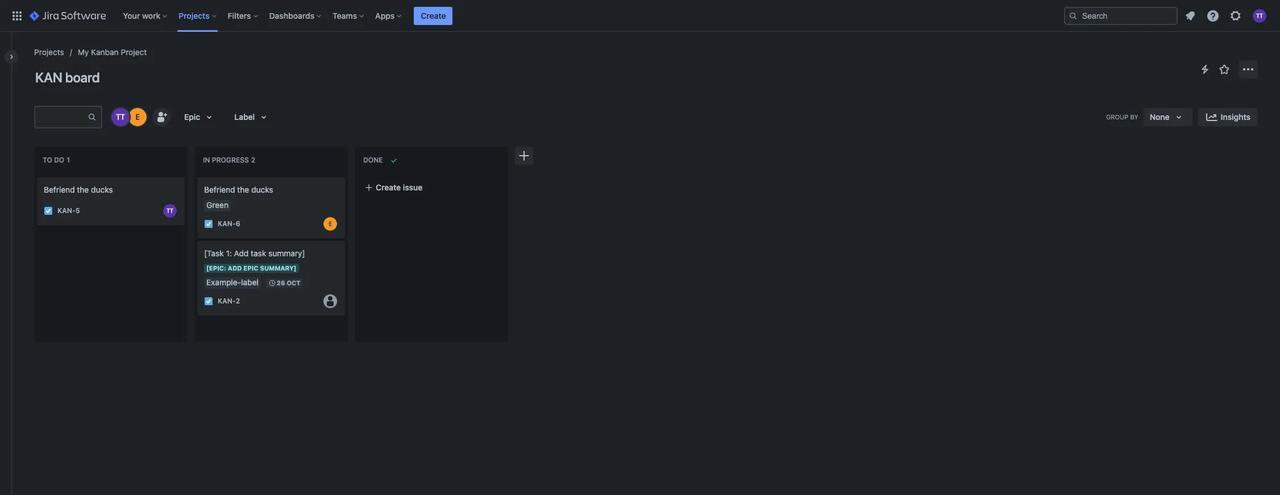 Task type: describe. For each thing, give the bounding box(es) containing it.
26 oct
[[277, 279, 300, 286]]

projects for projects 'popup button'
[[179, 11, 210, 20]]

kan-6 link
[[218, 219, 240, 229]]

befriend the ducks for in progress
[[204, 185, 273, 194]]

teams
[[333, 11, 357, 20]]

primary element
[[7, 0, 1064, 32]]

create button
[[414, 7, 453, 25]]

kan-2 link
[[218, 296, 240, 306]]

epic button
[[177, 108, 223, 126]]

add people image
[[155, 110, 168, 124]]

terry turtle image
[[111, 108, 130, 126]]

kan-6
[[218, 220, 240, 228]]

label
[[234, 112, 255, 122]]

your
[[123, 11, 140, 20]]

label button
[[228, 108, 278, 126]]

dashboards button
[[266, 7, 326, 25]]

26
[[277, 279, 285, 286]]

kan- for befriend
[[218, 220, 236, 228]]

Search this board text field
[[35, 107, 88, 127]]

apps button
[[372, 7, 406, 25]]

teams button
[[329, 7, 368, 25]]

settings image
[[1229, 9, 1243, 22]]

kan- for [task
[[218, 297, 236, 305]]

befriend for do
[[44, 185, 75, 194]]

task image for kan-5
[[44, 206, 53, 215]]

create issue button
[[358, 177, 505, 198]]

in
[[203, 156, 210, 164]]

projects button
[[175, 7, 221, 25]]

star kan board image
[[1218, 63, 1231, 76]]

appswitcher icon image
[[10, 9, 24, 22]]

0 vertical spatial kan-
[[57, 206, 75, 215]]

create column image
[[517, 149, 531, 163]]

your profile and settings image
[[1253, 9, 1266, 22]]

the for progress
[[237, 185, 249, 194]]

26 october 2023 image
[[268, 279, 277, 288]]

unassigned image
[[323, 294, 337, 308]]

automations menu button icon image
[[1198, 62, 1212, 76]]

kan-5
[[57, 206, 80, 215]]

1:
[[226, 248, 232, 258]]

done
[[363, 156, 383, 164]]

issue
[[403, 182, 422, 192]]

sidebar navigation image
[[0, 45, 25, 68]]

create issue image
[[190, 169, 204, 183]]

by
[[1130, 113, 1138, 121]]

[task 1: add task summary]
[[204, 248, 305, 258]]

6
[[236, 220, 240, 228]]

ducks for do
[[91, 185, 113, 194]]

insights
[[1221, 112, 1250, 122]]

my kanban project
[[78, 47, 147, 57]]

filters button
[[224, 7, 262, 25]]

apps
[[375, 11, 395, 20]]

to
[[43, 156, 52, 164]]

board
[[65, 69, 100, 85]]

2
[[236, 297, 240, 305]]

kan
[[35, 69, 62, 85]]

in progress element
[[203, 156, 258, 164]]



Task type: vqa. For each thing, say whether or not it's contained in the screenshot.
the 'Your work'
yes



Task type: locate. For each thing, give the bounding box(es) containing it.
your work
[[123, 11, 160, 20]]

task image left the kan-2 link
[[204, 297, 213, 306]]

group by
[[1106, 113, 1138, 121]]

epic
[[184, 112, 200, 122]]

the
[[77, 185, 89, 194], [237, 185, 249, 194]]

0 horizontal spatial projects
[[34, 47, 64, 57]]

1 horizontal spatial befriend the ducks
[[204, 185, 273, 194]]

befriend the ducks for to do
[[44, 185, 113, 194]]

project
[[121, 47, 147, 57]]

1 vertical spatial create
[[376, 182, 401, 192]]

the down progress at the top
[[237, 185, 249, 194]]

kan- down do
[[57, 206, 75, 215]]

task image
[[204, 219, 213, 229]]

search image
[[1069, 11, 1078, 20]]

create for create
[[421, 11, 446, 20]]

1 vertical spatial projects
[[34, 47, 64, 57]]

1 befriend the ducks from the left
[[44, 185, 113, 194]]

ducks for progress
[[251, 185, 273, 194]]

1 horizontal spatial the
[[237, 185, 249, 194]]

assignee: eloisefrancis23 image
[[323, 217, 337, 231]]

none button
[[1143, 108, 1192, 126]]

1 ducks from the left
[[91, 185, 113, 194]]

projects link
[[34, 45, 64, 59]]

assignee: terry turtle image
[[163, 204, 177, 218]]

ducks
[[91, 185, 113, 194], [251, 185, 273, 194]]

projects right work
[[179, 11, 210, 20]]

befriend the ducks up 5
[[44, 185, 113, 194]]

1 the from the left
[[77, 185, 89, 194]]

filters
[[228, 11, 251, 20]]

insights image
[[1205, 110, 1218, 124]]

oct
[[287, 279, 300, 286]]

banner containing your work
[[0, 0, 1280, 32]]

group
[[1106, 113, 1128, 121]]

banner
[[0, 0, 1280, 32]]

kan-
[[57, 206, 75, 215], [218, 220, 236, 228], [218, 297, 236, 305]]

task image left kan-5 link
[[44, 206, 53, 215]]

progress
[[212, 156, 249, 164]]

notifications image
[[1183, 9, 1197, 22]]

1 horizontal spatial ducks
[[251, 185, 273, 194]]

projects up kan
[[34, 47, 64, 57]]

0 horizontal spatial task image
[[44, 206, 53, 215]]

befriend up kan-5
[[44, 185, 75, 194]]

2 vertical spatial kan-
[[218, 297, 236, 305]]

projects for projects link
[[34, 47, 64, 57]]

my kanban project link
[[78, 45, 147, 59]]

more image
[[1241, 63, 1255, 76]]

add
[[234, 248, 249, 258]]

1 horizontal spatial projects
[[179, 11, 210, 20]]

create issue image
[[30, 169, 44, 183]]

to do element
[[43, 156, 72, 164]]

0 vertical spatial create
[[421, 11, 446, 20]]

0 horizontal spatial create
[[376, 182, 401, 192]]

work
[[142, 11, 160, 20]]

jira software image
[[30, 9, 106, 22], [30, 9, 106, 22]]

Search field
[[1064, 7, 1178, 25]]

my
[[78, 47, 89, 57]]

5
[[75, 206, 80, 215]]

1 horizontal spatial task image
[[204, 297, 213, 306]]

befriend the ducks down progress at the top
[[204, 185, 273, 194]]

create left issue
[[376, 182, 401, 192]]

dashboards
[[269, 11, 314, 20]]

1 horizontal spatial befriend
[[204, 185, 235, 194]]

26 october 2023 image
[[268, 279, 277, 288]]

1 befriend from the left
[[44, 185, 75, 194]]

2 befriend the ducks from the left
[[204, 185, 273, 194]]

help image
[[1206, 9, 1220, 22]]

create inside create button
[[421, 11, 446, 20]]

create right the "apps" dropdown button
[[421, 11, 446, 20]]

befriend for progress
[[204, 185, 235, 194]]

kan board
[[35, 69, 100, 85]]

1 vertical spatial kan-
[[218, 220, 236, 228]]

[task
[[204, 248, 224, 258]]

insights button
[[1198, 108, 1257, 126]]

projects
[[179, 11, 210, 20], [34, 47, 64, 57]]

kan- down 1:
[[218, 297, 236, 305]]

1 horizontal spatial create
[[421, 11, 446, 20]]

0 horizontal spatial ducks
[[91, 185, 113, 194]]

kan- right task icon
[[218, 220, 236, 228]]

projects inside 'popup button'
[[179, 11, 210, 20]]

in progress
[[203, 156, 249, 164]]

0 horizontal spatial the
[[77, 185, 89, 194]]

task image
[[44, 206, 53, 215], [204, 297, 213, 306]]

kan-2
[[218, 297, 240, 305]]

create
[[421, 11, 446, 20], [376, 182, 401, 192]]

befriend
[[44, 185, 75, 194], [204, 185, 235, 194]]

befriend the ducks
[[44, 185, 113, 194], [204, 185, 273, 194]]

kan-5 link
[[57, 206, 80, 216]]

2 the from the left
[[237, 185, 249, 194]]

summary]
[[268, 248, 305, 258]]

to do
[[43, 156, 64, 164]]

befriend down create issue icon
[[204, 185, 235, 194]]

task
[[251, 248, 266, 258]]

do
[[54, 156, 64, 164]]

create for create issue
[[376, 182, 401, 192]]

0 horizontal spatial befriend the ducks
[[44, 185, 113, 194]]

eloisefrancis23 image
[[128, 108, 147, 126]]

create inside create issue button
[[376, 182, 401, 192]]

2 ducks from the left
[[251, 185, 273, 194]]

create issue
[[376, 182, 422, 192]]

none
[[1150, 112, 1170, 122]]

task image for kan-2
[[204, 297, 213, 306]]

1 vertical spatial task image
[[204, 297, 213, 306]]

0 vertical spatial projects
[[179, 11, 210, 20]]

kanban
[[91, 47, 119, 57]]

2 befriend from the left
[[204, 185, 235, 194]]

0 vertical spatial task image
[[44, 206, 53, 215]]

the for do
[[77, 185, 89, 194]]

0 horizontal spatial befriend
[[44, 185, 75, 194]]

the up 5
[[77, 185, 89, 194]]

your work button
[[120, 7, 172, 25]]



